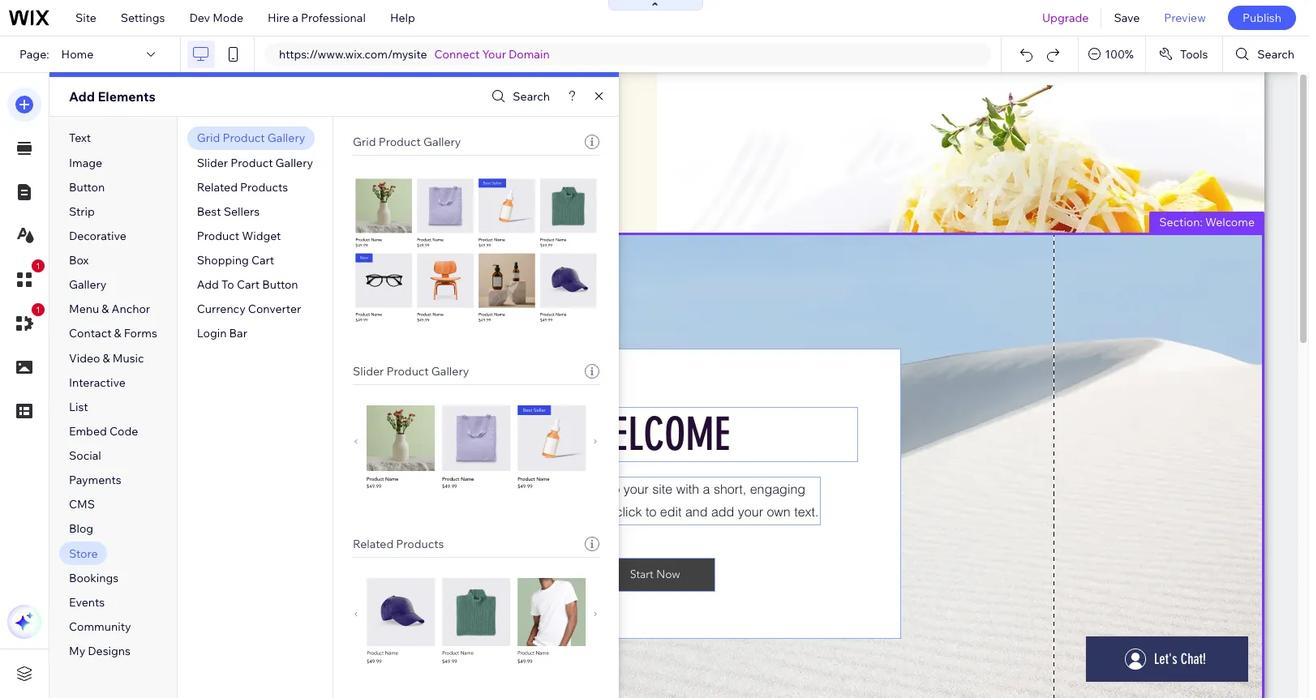 Task type: describe. For each thing, give the bounding box(es) containing it.
preview
[[1164, 11, 1206, 25]]

elements
[[98, 88, 156, 105]]

0 horizontal spatial slider
[[197, 155, 228, 170]]

to
[[222, 278, 234, 292]]

forms
[[124, 326, 157, 341]]

home
[[61, 47, 94, 62]]

dev mode
[[189, 11, 243, 25]]

tools button
[[1146, 37, 1223, 72]]

100%
[[1105, 47, 1134, 62]]

0 horizontal spatial search
[[513, 89, 550, 104]]

0 horizontal spatial products
[[240, 180, 288, 194]]

dev
[[189, 11, 210, 25]]

store
[[69, 546, 98, 561]]

professional
[[301, 11, 366, 25]]

site
[[75, 11, 96, 25]]

menu & anchor
[[69, 302, 150, 317]]

mode
[[213, 11, 243, 25]]

1 horizontal spatial products
[[396, 537, 444, 552]]

publish button
[[1228, 6, 1296, 30]]

menu
[[69, 302, 99, 317]]

1 horizontal spatial search button
[[1224, 37, 1309, 72]]

add for add to cart button
[[197, 278, 219, 292]]

save button
[[1102, 0, 1152, 36]]

decorative
[[69, 229, 126, 243]]

embed
[[69, 424, 107, 439]]

0 vertical spatial related products
[[197, 180, 288, 194]]

login bar
[[197, 326, 247, 341]]

& for menu
[[102, 302, 109, 317]]

tools
[[1180, 47, 1208, 62]]

0 horizontal spatial search button
[[488, 85, 550, 108]]

publish
[[1243, 11, 1282, 25]]

login
[[197, 326, 227, 341]]

connect
[[434, 47, 480, 62]]

100% button
[[1079, 37, 1145, 72]]

interactive
[[69, 375, 126, 390]]

community
[[69, 620, 131, 634]]

video
[[69, 351, 100, 366]]

settings
[[121, 11, 165, 25]]

0 vertical spatial cart
[[251, 253, 274, 268]]

1 horizontal spatial button
[[262, 278, 298, 292]]

1 horizontal spatial search
[[1258, 47, 1295, 62]]

my
[[69, 644, 85, 659]]

quick
[[92, 253, 123, 267]]

1 vertical spatial related
[[353, 537, 394, 552]]

sellers
[[224, 204, 260, 219]]

2 1 button from the top
[[7, 303, 45, 341]]

upgrade
[[1042, 11, 1089, 25]]

currency converter
[[197, 302, 301, 317]]

code
[[109, 424, 138, 439]]

designs
[[88, 644, 131, 659]]

video & music
[[69, 351, 144, 366]]

best
[[197, 204, 221, 219]]

list
[[69, 400, 88, 414]]

add for add elements
[[69, 88, 95, 105]]



Task type: locate. For each thing, give the bounding box(es) containing it.
product widget
[[197, 229, 281, 243]]

currency
[[197, 302, 246, 317]]

welcome
[[1206, 215, 1255, 229]]

products
[[240, 180, 288, 194], [396, 537, 444, 552]]

0 horizontal spatial slider product gallery
[[197, 155, 313, 170]]

1 button left menu on the top of the page
[[7, 303, 45, 341]]

0 vertical spatial 1 button
[[7, 260, 45, 297]]

section: welcome
[[1159, 215, 1255, 229]]

button down image
[[69, 180, 105, 194]]

1 vertical spatial button
[[262, 278, 298, 292]]

0 horizontal spatial add
[[69, 88, 95, 105]]

1 button left box
[[7, 260, 45, 297]]

1 vertical spatial search button
[[488, 85, 550, 108]]

1 1 from the top
[[36, 261, 41, 271]]

add
[[69, 88, 95, 105], [197, 278, 219, 292]]

cart
[[251, 253, 274, 268], [237, 278, 260, 292]]

0 horizontal spatial grid
[[197, 131, 220, 146]]

0 vertical spatial 1
[[36, 261, 41, 271]]

shopping cart
[[197, 253, 274, 268]]

1 vertical spatial slider product gallery
[[353, 364, 469, 379]]

1 horizontal spatial related
[[353, 537, 394, 552]]

add elements
[[69, 88, 156, 105]]

my designs
[[69, 644, 131, 659]]

& right menu on the top of the page
[[102, 302, 109, 317]]

1 horizontal spatial grid
[[353, 135, 376, 149]]

0 vertical spatial search button
[[1224, 37, 1309, 72]]

search button down domain on the top left
[[488, 85, 550, 108]]

0 vertical spatial search
[[1258, 47, 1295, 62]]

1 vertical spatial related products
[[353, 537, 444, 552]]

search down domain on the top left
[[513, 89, 550, 104]]

shopping
[[197, 253, 249, 268]]

button
[[69, 180, 105, 194], [262, 278, 298, 292]]

events
[[69, 595, 105, 610]]

1 1 button from the top
[[7, 260, 45, 297]]

1 vertical spatial slider
[[353, 364, 384, 379]]

domain
[[509, 47, 550, 62]]

converter
[[248, 302, 301, 317]]

0 horizontal spatial grid product gallery
[[197, 131, 305, 146]]

1 horizontal spatial add
[[197, 278, 219, 292]]

hire a professional
[[268, 11, 366, 25]]

blog
[[69, 522, 93, 537]]

a
[[292, 11, 298, 25]]

save
[[1114, 11, 1140, 25]]

https://www.wix.com/mysite connect your domain
[[279, 47, 550, 62]]

widget
[[242, 229, 281, 243]]

0 vertical spatial products
[[240, 180, 288, 194]]

1 for 2nd 1 button from the top
[[36, 305, 41, 315]]

0 horizontal spatial related products
[[197, 180, 288, 194]]

1 vertical spatial products
[[396, 537, 444, 552]]

add to cart button
[[197, 278, 298, 292]]

music
[[113, 351, 144, 366]]

hire
[[268, 11, 290, 25]]

1 horizontal spatial slider product gallery
[[353, 364, 469, 379]]

https://www.wix.com/mysite
[[279, 47, 427, 62]]

cart right the to
[[237, 278, 260, 292]]

preview button
[[1152, 0, 1218, 36]]

& for video
[[103, 351, 110, 366]]

0 vertical spatial &
[[102, 302, 109, 317]]

best sellers
[[197, 204, 260, 219]]

related
[[197, 180, 238, 194], [353, 537, 394, 552]]

cms
[[69, 498, 95, 512]]

1 for 1st 1 button
[[36, 261, 41, 271]]

1 vertical spatial &
[[114, 326, 121, 341]]

box
[[69, 253, 89, 268]]

&
[[102, 302, 109, 317], [114, 326, 121, 341], [103, 351, 110, 366]]

& right video
[[103, 351, 110, 366]]

contact
[[69, 326, 112, 341]]

button up converter
[[262, 278, 298, 292]]

0 horizontal spatial button
[[69, 180, 105, 194]]

& left forms
[[114, 326, 121, 341]]

search button
[[1224, 37, 1309, 72], [488, 85, 550, 108]]

bookings
[[69, 571, 119, 585]]

2 vertical spatial &
[[103, 351, 110, 366]]

add up text
[[69, 88, 95, 105]]

image
[[69, 155, 102, 170]]

0 vertical spatial slider
[[197, 155, 228, 170]]

search
[[1258, 47, 1295, 62], [513, 89, 550, 104]]

grid
[[197, 131, 220, 146], [353, 135, 376, 149]]

1 vertical spatial search
[[513, 89, 550, 104]]

your
[[482, 47, 506, 62]]

0 vertical spatial slider product gallery
[[197, 155, 313, 170]]

& for contact
[[114, 326, 121, 341]]

slider product gallery
[[197, 155, 313, 170], [353, 364, 469, 379]]

help
[[390, 11, 415, 25]]

gallery
[[268, 131, 305, 146], [423, 135, 461, 149], [275, 155, 313, 170], [69, 278, 107, 292], [431, 364, 469, 379]]

bar
[[229, 326, 247, 341]]

search down publish
[[1258, 47, 1295, 62]]

1 vertical spatial 1
[[36, 305, 41, 315]]

edit
[[125, 253, 146, 267]]

section:
[[1159, 215, 1203, 229]]

0 vertical spatial add
[[69, 88, 95, 105]]

embed code
[[69, 424, 138, 439]]

payments
[[69, 473, 121, 488]]

1 horizontal spatial grid product gallery
[[353, 135, 461, 149]]

1 left box
[[36, 261, 41, 271]]

contact & forms
[[69, 326, 157, 341]]

1 vertical spatial add
[[197, 278, 219, 292]]

add left the to
[[197, 278, 219, 292]]

0 vertical spatial button
[[69, 180, 105, 194]]

related products
[[197, 180, 288, 194], [353, 537, 444, 552]]

1 button
[[7, 260, 45, 297], [7, 303, 45, 341]]

1 vertical spatial 1 button
[[7, 303, 45, 341]]

quick edit
[[92, 253, 146, 267]]

1
[[36, 261, 41, 271], [36, 305, 41, 315]]

grid product gallery
[[197, 131, 305, 146], [353, 135, 461, 149]]

1 horizontal spatial related products
[[353, 537, 444, 552]]

text
[[69, 131, 91, 146]]

strip
[[69, 204, 95, 219]]

slider
[[197, 155, 228, 170], [353, 364, 384, 379]]

1 vertical spatial cart
[[237, 278, 260, 292]]

social
[[69, 449, 101, 463]]

0 horizontal spatial related
[[197, 180, 238, 194]]

anchor
[[112, 302, 150, 317]]

2 1 from the top
[[36, 305, 41, 315]]

0 vertical spatial related
[[197, 180, 238, 194]]

1 left menu on the top of the page
[[36, 305, 41, 315]]

product
[[223, 131, 265, 146], [379, 135, 421, 149], [231, 155, 273, 170], [197, 229, 239, 243], [386, 364, 429, 379]]

1 horizontal spatial slider
[[353, 364, 384, 379]]

search button down publish button
[[1224, 37, 1309, 72]]

cart down widget
[[251, 253, 274, 268]]



Task type: vqa. For each thing, say whether or not it's contained in the screenshot.
0/1 Progress Bar
no



